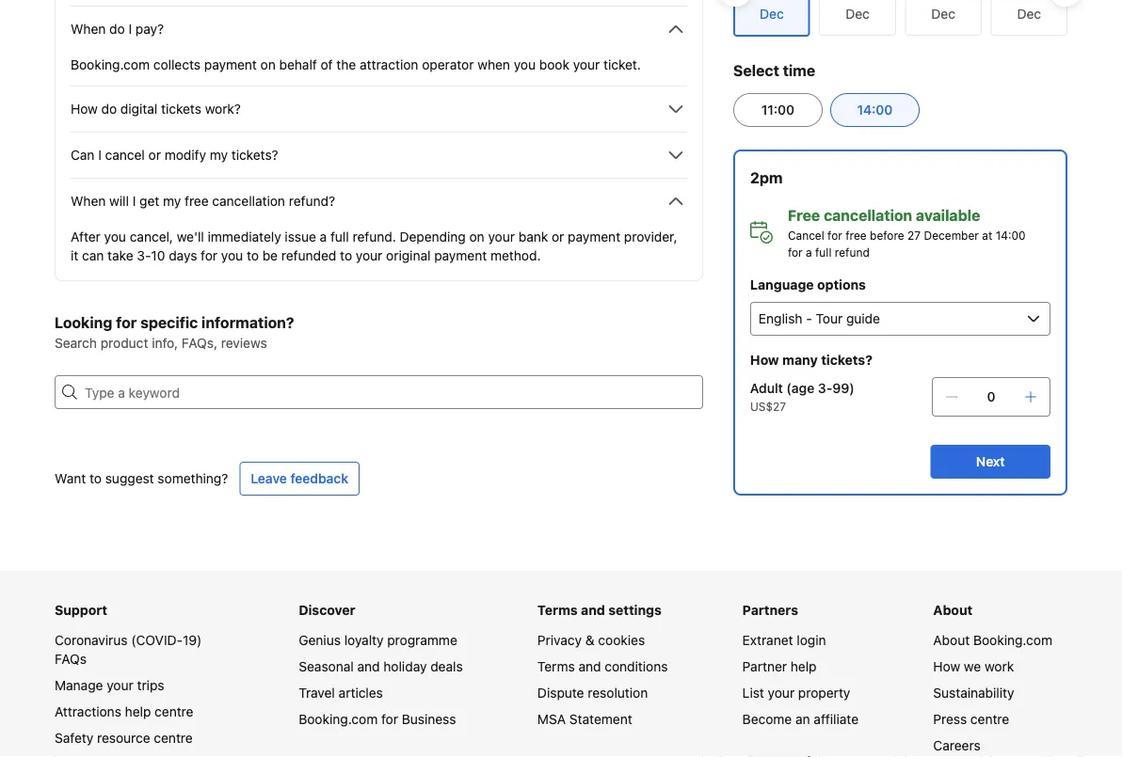 Task type: describe. For each thing, give the bounding box(es) containing it.
property
[[798, 686, 851, 701]]

when will i get my free cancellation refund?
[[71, 193, 335, 209]]

pay?
[[135, 21, 164, 37]]

become
[[743, 712, 792, 728]]

cookies
[[598, 633, 645, 649]]

for inside looking for specific information? search product info, faqs, reviews
[[116, 314, 137, 332]]

for up "refund"
[[828, 229, 843, 242]]

issue
[[285, 229, 316, 245]]

cancel
[[788, 229, 825, 242]]

next button
[[931, 445, 1051, 479]]

options
[[817, 277, 866, 293]]

can
[[82, 248, 104, 264]]

extranet
[[743, 633, 793, 649]]

become an affiliate
[[743, 712, 859, 728]]

help for attractions
[[125, 705, 151, 720]]

privacy & cookies
[[538, 633, 645, 649]]

free for cancellation
[[846, 229, 867, 242]]

can i cancel or modify my tickets?
[[71, 147, 278, 163]]

1 horizontal spatial you
[[221, 248, 243, 264]]

for down cancel
[[788, 246, 803, 259]]

centre down sustainability link
[[971, 712, 1010, 728]]

suggest
[[105, 471, 154, 487]]

0 vertical spatial you
[[514, 57, 536, 72]]

a inside free cancellation available cancel for free before 27 december at 14:00 for a full refund
[[806, 246, 812, 259]]

3- inside after you cancel, we'll immediately issue a full refund. depending on your bank or payment provider, it can take 3-10 days for you to be refunded to your original payment method.
[[137, 248, 151, 264]]

free
[[788, 207, 820, 225]]

next
[[976, 454, 1005, 470]]

1 vertical spatial tickets?
[[821, 353, 873, 368]]

2pm
[[750, 169, 783, 187]]

your down partner help
[[768, 686, 795, 701]]

adult (age 3-99) us$27
[[750, 381, 855, 413]]

manage your trips link
[[55, 678, 164, 694]]

2 horizontal spatial to
[[340, 248, 352, 264]]

loyalty
[[344, 633, 384, 649]]

27
[[908, 229, 921, 242]]

settings
[[609, 603, 662, 619]]

cancellation inside dropdown button
[[212, 193, 285, 209]]

behalf
[[279, 57, 317, 72]]

manage your trips
[[55, 678, 164, 694]]

deals
[[431, 660, 463, 675]]

trips
[[137, 678, 164, 694]]

terms and settings
[[538, 603, 662, 619]]

your down refund.
[[356, 248, 383, 264]]

dispute
[[538, 686, 584, 701]]

region containing dec
[[718, 0, 1083, 44]]

privacy & cookies link
[[538, 633, 645, 649]]

on inside after you cancel, we'll immediately issue a full refund. depending on your bank or payment provider, it can take 3-10 days for you to be refunded to your original payment method.
[[469, 229, 485, 245]]

we
[[964, 660, 981, 675]]

refunded
[[281, 248, 336, 264]]

0 vertical spatial on
[[260, 57, 276, 72]]

terms and conditions
[[538, 660, 668, 675]]

about booking.com link
[[933, 633, 1053, 649]]

how many tickets?
[[750, 353, 873, 368]]

10
[[151, 248, 165, 264]]

1 horizontal spatial payment
[[434, 248, 487, 264]]

free for will
[[185, 193, 209, 209]]

method.
[[491, 248, 541, 264]]

do for when
[[109, 21, 125, 37]]

digital
[[120, 101, 157, 117]]

2 dec from the left
[[932, 6, 956, 22]]

press centre link
[[933, 712, 1010, 728]]

tickets
[[161, 101, 201, 117]]

full inside after you cancel, we'll immediately issue a full refund. depending on your bank or payment provider, it can take 3-10 days for you to be refunded to your original payment method.
[[330, 229, 349, 245]]

and for conditions
[[579, 660, 601, 675]]

centre for attractions help centre
[[155, 705, 193, 720]]

product
[[100, 336, 148, 351]]

list
[[743, 686, 764, 701]]

1 dec from the left
[[846, 6, 870, 22]]

looking for specific information? search product info, faqs, reviews
[[55, 314, 294, 351]]

genius loyalty programme
[[299, 633, 457, 649]]

2 dec button from the left
[[905, 0, 982, 36]]

sustainability link
[[933, 686, 1015, 701]]

0 horizontal spatial to
[[89, 471, 102, 487]]

safety resource centre link
[[55, 731, 193, 747]]

travel
[[299, 686, 335, 701]]

affiliate
[[814, 712, 859, 728]]

take
[[107, 248, 133, 264]]

14:00 inside free cancellation available cancel for free before 27 december at 14:00 for a full refund
[[996, 229, 1026, 242]]

conditions
[[605, 660, 668, 675]]

become an affiliate link
[[743, 712, 859, 728]]

days
[[169, 248, 197, 264]]

0 horizontal spatial payment
[[204, 57, 257, 72]]

terms for terms and conditions
[[538, 660, 575, 675]]

cancel,
[[130, 229, 173, 245]]

information?
[[201, 314, 294, 332]]

statement
[[570, 712, 632, 728]]

provider,
[[624, 229, 677, 245]]

and for holiday
[[357, 660, 380, 675]]

for inside after you cancel, we'll immediately issue a full refund. depending on your bank or payment provider, it can take 3-10 days for you to be refunded to your original payment method.
[[201, 248, 218, 264]]

99)
[[833, 381, 855, 396]]

when for when do i pay?
[[71, 21, 106, 37]]

Type a keyword field
[[77, 376, 703, 410]]

about for about booking.com
[[933, 633, 970, 649]]

centre for safety resource centre
[[154, 731, 193, 747]]

ticket.
[[604, 57, 641, 72]]

when for when will i get my free cancellation refund?
[[71, 193, 106, 209]]

list your property
[[743, 686, 851, 701]]

attractions
[[55, 705, 121, 720]]

&
[[585, 633, 595, 649]]

free cancellation available cancel for free before 27 december at 14:00 for a full refund
[[788, 207, 1026, 259]]

press centre
[[933, 712, 1010, 728]]



Task type: locate. For each thing, give the bounding box(es) containing it.
1 horizontal spatial dec button
[[905, 0, 982, 36]]

i right will
[[132, 193, 136, 209]]

free up "refund"
[[846, 229, 867, 242]]

when left pay?
[[71, 21, 106, 37]]

travel articles link
[[299, 686, 383, 701]]

payment down depending
[[434, 248, 487, 264]]

coronavirus (covid-19) faqs
[[55, 633, 202, 668]]

0 vertical spatial help
[[791, 660, 817, 675]]

for right days
[[201, 248, 218, 264]]

2 horizontal spatial booking.com
[[974, 633, 1053, 649]]

1 horizontal spatial cancellation
[[824, 207, 913, 225]]

feedback
[[290, 471, 348, 487]]

1 vertical spatial a
[[806, 246, 812, 259]]

2 vertical spatial payment
[[434, 248, 487, 264]]

0 horizontal spatial tickets?
[[231, 147, 278, 163]]

attractions help centre link
[[55, 705, 193, 720]]

you
[[514, 57, 536, 72], [104, 229, 126, 245], [221, 248, 243, 264]]

terms up privacy
[[538, 603, 578, 619]]

do left pay?
[[109, 21, 125, 37]]

0 vertical spatial booking.com
[[71, 57, 150, 72]]

2 horizontal spatial payment
[[568, 229, 621, 245]]

3- right (age
[[818, 381, 833, 396]]

specific
[[140, 314, 198, 332]]

do for how
[[101, 101, 117, 117]]

operator
[[422, 57, 474, 72]]

0 horizontal spatial or
[[148, 147, 161, 163]]

we'll
[[177, 229, 204, 245]]

how up adult
[[750, 353, 779, 368]]

on left behalf
[[260, 57, 276, 72]]

a inside after you cancel, we'll immediately issue a full refund. depending on your bank or payment provider, it can take 3-10 days for you to be refunded to your original payment method.
[[320, 229, 327, 245]]

2 horizontal spatial dec button
[[991, 0, 1068, 36]]

msa statement
[[538, 712, 632, 728]]

0 horizontal spatial 14:00
[[857, 102, 893, 118]]

holiday
[[384, 660, 427, 675]]

booking.com down when do i pay?
[[71, 57, 150, 72]]

0 vertical spatial tickets?
[[231, 147, 278, 163]]

extranet login link
[[743, 633, 826, 649]]

login
[[797, 633, 826, 649]]

help for partner
[[791, 660, 817, 675]]

0 vertical spatial full
[[330, 229, 349, 245]]

work?
[[205, 101, 241, 117]]

book
[[539, 57, 570, 72]]

0 vertical spatial do
[[109, 21, 125, 37]]

how for how many tickets?
[[750, 353, 779, 368]]

dec
[[846, 6, 870, 22], [932, 6, 956, 22], [1017, 6, 1041, 22]]

december
[[924, 229, 979, 242]]

business
[[402, 712, 456, 728]]

to left be
[[247, 248, 259, 264]]

collects
[[153, 57, 201, 72]]

coronavirus
[[55, 633, 128, 649]]

0 horizontal spatial 3-
[[137, 248, 151, 264]]

after
[[71, 229, 101, 245]]

how inside dropdown button
[[71, 101, 98, 117]]

leave feedback
[[251, 471, 348, 487]]

seasonal and holiday deals link
[[299, 660, 463, 675]]

2 vertical spatial you
[[221, 248, 243, 264]]

0 horizontal spatial how
[[71, 101, 98, 117]]

us$27
[[750, 400, 786, 413]]

available
[[916, 207, 981, 225]]

1 horizontal spatial on
[[469, 229, 485, 245]]

or inside dropdown button
[[148, 147, 161, 163]]

booking.com for booking.com collects payment on behalf of the attraction operator when you book your ticket.
[[71, 57, 150, 72]]

a down cancel
[[806, 246, 812, 259]]

privacy
[[538, 633, 582, 649]]

and up privacy & cookies "link"
[[581, 603, 605, 619]]

1 vertical spatial full
[[815, 246, 832, 259]]

attraction
[[360, 57, 418, 72]]

1 vertical spatial how
[[750, 353, 779, 368]]

select
[[733, 62, 779, 80]]

partners
[[743, 603, 798, 619]]

cancellation inside free cancellation available cancel for free before 27 december at 14:00 for a full refund
[[824, 207, 913, 225]]

will
[[109, 193, 129, 209]]

how for how do digital tickets work?
[[71, 101, 98, 117]]

0 vertical spatial how
[[71, 101, 98, 117]]

tickets? inside dropdown button
[[231, 147, 278, 163]]

1 horizontal spatial or
[[552, 229, 564, 245]]

0
[[987, 389, 996, 405]]

something?
[[158, 471, 228, 487]]

when will i get my free cancellation refund? button
[[71, 190, 687, 213]]

full left refund.
[[330, 229, 349, 245]]

reviews
[[221, 336, 267, 351]]

dispute resolution link
[[538, 686, 648, 701]]

full down cancel
[[815, 246, 832, 259]]

help up list your property at the bottom right of page
[[791, 660, 817, 675]]

1 dec button from the left
[[819, 0, 896, 36]]

0 horizontal spatial dec button
[[819, 0, 896, 36]]

resolution
[[588, 686, 648, 701]]

after you cancel, we'll immediately issue a full refund. depending on your bank or payment provider, it can take 3-10 days for you to be refunded to your original payment method.
[[71, 229, 677, 264]]

1 vertical spatial payment
[[568, 229, 621, 245]]

0 horizontal spatial on
[[260, 57, 276, 72]]

leave
[[251, 471, 287, 487]]

a right "issue"
[[320, 229, 327, 245]]

2 horizontal spatial dec
[[1017, 6, 1041, 22]]

my right modify
[[210, 147, 228, 163]]

region
[[718, 0, 1083, 44]]

booking.com up work
[[974, 633, 1053, 649]]

msa statement link
[[538, 712, 632, 728]]

safety resource centre
[[55, 731, 193, 747]]

and down the 'loyalty'
[[357, 660, 380, 675]]

bank
[[519, 229, 548, 245]]

help down trips
[[125, 705, 151, 720]]

how for how we work
[[933, 660, 961, 675]]

partner help
[[743, 660, 817, 675]]

how do digital tickets work?
[[71, 101, 241, 117]]

1 vertical spatial 14:00
[[996, 229, 1026, 242]]

1 horizontal spatial tickets?
[[821, 353, 873, 368]]

discover
[[299, 603, 355, 619]]

1 vertical spatial on
[[469, 229, 485, 245]]

about
[[933, 603, 973, 619], [933, 633, 970, 649]]

how we work
[[933, 660, 1014, 675]]

booking.com collects payment on behalf of the attraction operator when you book your ticket.
[[71, 57, 641, 72]]

0 horizontal spatial my
[[163, 193, 181, 209]]

2 vertical spatial i
[[132, 193, 136, 209]]

your
[[573, 57, 600, 72], [488, 229, 515, 245], [356, 248, 383, 264], [107, 678, 133, 694], [768, 686, 795, 701]]

1 horizontal spatial a
[[806, 246, 812, 259]]

0 vertical spatial 14:00
[[857, 102, 893, 118]]

1 horizontal spatial help
[[791, 660, 817, 675]]

your up attractions help centre link at left bottom
[[107, 678, 133, 694]]

when do i pay?
[[71, 21, 164, 37]]

at
[[982, 229, 993, 242]]

centre right resource
[[154, 731, 193, 747]]

3- inside adult (age 3-99) us$27
[[818, 381, 833, 396]]

help
[[791, 660, 817, 675], [125, 705, 151, 720]]

1 terms from the top
[[538, 603, 578, 619]]

0 vertical spatial a
[[320, 229, 327, 245]]

payment up work?
[[204, 57, 257, 72]]

cancellation up before
[[824, 207, 913, 225]]

free inside dropdown button
[[185, 193, 209, 209]]

to
[[247, 248, 259, 264], [340, 248, 352, 264], [89, 471, 102, 487]]

0 horizontal spatial full
[[330, 229, 349, 245]]

1 vertical spatial you
[[104, 229, 126, 245]]

0 vertical spatial payment
[[204, 57, 257, 72]]

list your property link
[[743, 686, 851, 701]]

3 dec from the left
[[1017, 6, 1041, 22]]

about for about
[[933, 603, 973, 619]]

1 horizontal spatial dec
[[932, 6, 956, 22]]

about up about booking.com link
[[933, 603, 973, 619]]

2 vertical spatial how
[[933, 660, 961, 675]]

0 vertical spatial when
[[71, 21, 106, 37]]

0 vertical spatial free
[[185, 193, 209, 209]]

and
[[581, 603, 605, 619], [357, 660, 380, 675], [579, 660, 601, 675]]

search
[[55, 336, 97, 351]]

on right depending
[[469, 229, 485, 245]]

payment left provider,
[[568, 229, 621, 245]]

tickets? up 99)
[[821, 353, 873, 368]]

1 vertical spatial or
[[552, 229, 564, 245]]

0 horizontal spatial help
[[125, 705, 151, 720]]

1 vertical spatial terms
[[538, 660, 575, 675]]

original
[[386, 248, 431, 264]]

safety
[[55, 731, 93, 747]]

1 vertical spatial 3-
[[818, 381, 833, 396]]

sustainability
[[933, 686, 1015, 701]]

faqs,
[[182, 336, 217, 351]]

tickets? down work?
[[231, 147, 278, 163]]

you up take
[[104, 229, 126, 245]]

free inside free cancellation available cancel for free before 27 december at 14:00 for a full refund
[[846, 229, 867, 242]]

for left business
[[381, 712, 398, 728]]

1 horizontal spatial 14:00
[[996, 229, 1026, 242]]

0 horizontal spatial dec
[[846, 6, 870, 22]]

when left will
[[71, 193, 106, 209]]

0 horizontal spatial you
[[104, 229, 126, 245]]

1 horizontal spatial 3-
[[818, 381, 833, 396]]

dec button
[[819, 0, 896, 36], [905, 0, 982, 36], [991, 0, 1068, 36]]

1 when from the top
[[71, 21, 106, 37]]

0 horizontal spatial a
[[320, 229, 327, 245]]

when
[[478, 57, 510, 72]]

(age
[[787, 381, 815, 396]]

modify
[[164, 147, 206, 163]]

1 vertical spatial booking.com
[[974, 633, 1053, 649]]

2 when from the top
[[71, 193, 106, 209]]

1 horizontal spatial free
[[846, 229, 867, 242]]

11:00
[[761, 102, 795, 118]]

i right can
[[98, 147, 102, 163]]

i left pay?
[[129, 21, 132, 37]]

work
[[985, 660, 1014, 675]]

3- down cancel,
[[137, 248, 151, 264]]

1 horizontal spatial full
[[815, 246, 832, 259]]

i for do
[[129, 21, 132, 37]]

about up we
[[933, 633, 970, 649]]

2 vertical spatial booking.com
[[299, 712, 378, 728]]

1 vertical spatial free
[[846, 229, 867, 242]]

1 vertical spatial about
[[933, 633, 970, 649]]

booking.com down travel articles link
[[299, 712, 378, 728]]

partner help link
[[743, 660, 817, 675]]

2 about from the top
[[933, 633, 970, 649]]

1 vertical spatial my
[[163, 193, 181, 209]]

my right get
[[163, 193, 181, 209]]

seasonal
[[299, 660, 354, 675]]

travel articles
[[299, 686, 383, 701]]

0 horizontal spatial cancellation
[[212, 193, 285, 209]]

booking.com for booking.com for business
[[299, 712, 378, 728]]

faqs
[[55, 652, 87, 668]]

full inside free cancellation available cancel for free before 27 december at 14:00 for a full refund
[[815, 246, 832, 259]]

2 terms from the top
[[538, 660, 575, 675]]

press
[[933, 712, 967, 728]]

0 vertical spatial 3-
[[137, 248, 151, 264]]

when do i pay? button
[[71, 18, 687, 40]]

1 horizontal spatial my
[[210, 147, 228, 163]]

0 vertical spatial i
[[129, 21, 132, 37]]

do
[[109, 21, 125, 37], [101, 101, 117, 117]]

0 vertical spatial or
[[148, 147, 161, 163]]

and down &
[[579, 660, 601, 675]]

terms down privacy
[[538, 660, 575, 675]]

or right the cancel
[[148, 147, 161, 163]]

0 vertical spatial about
[[933, 603, 973, 619]]

it
[[71, 248, 78, 264]]

terms for terms and settings
[[538, 603, 578, 619]]

or inside after you cancel, we'll immediately issue a full refund. depending on your bank or payment provider, it can take 3-10 days for you to be refunded to your original payment method.
[[552, 229, 564, 245]]

1 horizontal spatial booking.com
[[299, 712, 378, 728]]

careers
[[933, 739, 981, 754]]

or right bank
[[552, 229, 564, 245]]

3 dec button from the left
[[991, 0, 1068, 36]]

0 vertical spatial terms
[[538, 603, 578, 619]]

to right want
[[89, 471, 102, 487]]

many
[[783, 353, 818, 368]]

you left book on the top
[[514, 57, 536, 72]]

cancellation up immediately
[[212, 193, 285, 209]]

0 horizontal spatial booking.com
[[71, 57, 150, 72]]

resource
[[97, 731, 150, 747]]

1 vertical spatial i
[[98, 147, 102, 163]]

before
[[870, 229, 905, 242]]

support
[[55, 603, 107, 619]]

1 horizontal spatial how
[[750, 353, 779, 368]]

i for will
[[132, 193, 136, 209]]

1 vertical spatial help
[[125, 705, 151, 720]]

1 horizontal spatial to
[[247, 248, 259, 264]]

centre down trips
[[155, 705, 193, 720]]

how up can
[[71, 101, 98, 117]]

1 vertical spatial when
[[71, 193, 106, 209]]

0 horizontal spatial free
[[185, 193, 209, 209]]

do left digital
[[101, 101, 117, 117]]

0 vertical spatial my
[[210, 147, 228, 163]]

to right refunded
[[340, 248, 352, 264]]

free up the we'll
[[185, 193, 209, 209]]

2 horizontal spatial how
[[933, 660, 961, 675]]

1 about from the top
[[933, 603, 973, 619]]

2 horizontal spatial you
[[514, 57, 536, 72]]

you down immediately
[[221, 248, 243, 264]]

how left we
[[933, 660, 961, 675]]

about booking.com
[[933, 633, 1053, 649]]

refund.
[[353, 229, 396, 245]]

your up method.
[[488, 229, 515, 245]]

immediately
[[208, 229, 281, 245]]

and for settings
[[581, 603, 605, 619]]

your right book on the top
[[573, 57, 600, 72]]

1 vertical spatial do
[[101, 101, 117, 117]]

depending
[[400, 229, 466, 245]]

time
[[783, 62, 816, 80]]

centre
[[155, 705, 193, 720], [971, 712, 1010, 728], [154, 731, 193, 747]]

for up product
[[116, 314, 137, 332]]



Task type: vqa. For each thing, say whether or not it's contained in the screenshot.


